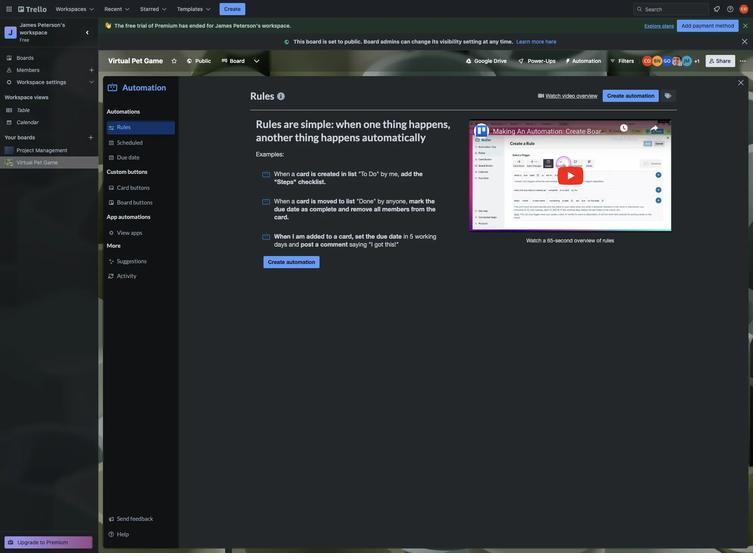 Task type: describe. For each thing, give the bounding box(es) containing it.
automation button
[[562, 55, 606, 67]]

ups
[[546, 58, 556, 64]]

create
[[224, 6, 241, 12]]

google
[[475, 58, 493, 64]]

1
[[698, 58, 700, 64]]

share
[[717, 58, 731, 64]]

filters button
[[608, 55, 637, 67]]

calendar
[[17, 119, 39, 125]]

👋
[[105, 22, 111, 29]]

Board name text field
[[105, 55, 167, 67]]

workspace navigation collapse icon image
[[83, 27, 93, 38]]

+
[[695, 58, 698, 64]]

at
[[483, 38, 488, 45]]

pet inside board name text field
[[132, 57, 143, 65]]

management
[[35, 147, 67, 153]]

templates
[[177, 6, 203, 12]]

0 horizontal spatial virtual pet game
[[17, 159, 58, 166]]

sm image for automation
[[562, 55, 573, 66]]

virtual inside board name text field
[[108, 57, 130, 65]]

members link
[[0, 64, 99, 76]]

0 horizontal spatial board
[[230, 58, 245, 64]]

power-ups button
[[513, 55, 561, 67]]

the
[[114, 22, 124, 29]]

0 notifications image
[[713, 5, 722, 14]]

workspace settings button
[[0, 76, 99, 88]]

settings
[[46, 79, 66, 85]]

calendar link
[[17, 119, 94, 126]]

plans
[[663, 23, 674, 29]]

open information menu image
[[727, 5, 735, 13]]

your boards
[[5, 134, 35, 141]]

gary orlando (garyorlando) image
[[662, 56, 673, 66]]

payment
[[693, 22, 714, 29]]

table
[[17, 107, 30, 113]]

explore plans button
[[645, 22, 674, 31]]

set
[[329, 38, 337, 45]]

👋 the free trial of premium has ended for james peterson's workspace .
[[105, 22, 291, 29]]

starred button
[[136, 3, 171, 15]]

power-ups
[[528, 58, 556, 64]]

your
[[5, 134, 16, 141]]

peterson's inside banner
[[233, 22, 261, 29]]

star or unstar board image
[[171, 58, 177, 64]]

project management
[[17, 147, 67, 153]]

james inside "james peterson's workspace free"
[[20, 22, 36, 28]]

setting
[[463, 38, 482, 45]]

has
[[179, 22, 188, 29]]

workspaces button
[[51, 3, 99, 15]]

templates button
[[173, 3, 215, 15]]

here
[[546, 38, 557, 45]]

drive
[[494, 58, 507, 64]]

workspace views
[[5, 94, 49, 100]]

workspace for workspace views
[[5, 94, 33, 100]]

add
[[682, 22, 692, 29]]

visibility
[[440, 38, 462, 45]]

1 vertical spatial game
[[43, 159, 58, 166]]

Search field
[[643, 3, 709, 15]]

boards link
[[0, 52, 99, 64]]

power-
[[528, 58, 546, 64]]

project management link
[[17, 147, 94, 154]]

its
[[432, 38, 439, 45]]

google drive button
[[462, 55, 512, 67]]

change
[[412, 38, 431, 45]]

1 horizontal spatial james
[[215, 22, 232, 29]]

board
[[306, 38, 322, 45]]

members
[[17, 67, 40, 73]]

more
[[532, 38, 544, 45]]

1 vertical spatial virtual
[[17, 159, 33, 166]]

jeremy miller (jeremymiller198) image
[[682, 56, 692, 66]]

christina overa (christinaovera) image
[[642, 56, 653, 66]]

google drive
[[475, 58, 507, 64]]

workspace for workspace settings
[[17, 79, 45, 85]]

learn
[[517, 38, 531, 45]]

sm image for this board is set to public. board admins can change its visibility setting at any time.
[[283, 38, 294, 46]]

1 vertical spatial premium
[[46, 539, 68, 546]]

add board image
[[88, 134, 94, 141]]

learn more here link
[[514, 38, 557, 45]]

public button
[[182, 55, 216, 67]]

james peterson (jamespeterson93) image
[[672, 56, 683, 66]]

.
[[290, 22, 291, 29]]

create button
[[220, 3, 246, 15]]



Task type: locate. For each thing, give the bounding box(es) containing it.
james
[[20, 22, 36, 28], [215, 22, 232, 29]]

show menu image
[[740, 57, 747, 65]]

premium right 'upgrade'
[[46, 539, 68, 546]]

0 vertical spatial pet
[[132, 57, 143, 65]]

banner containing 👋
[[99, 18, 754, 33]]

0 horizontal spatial peterson's
[[38, 22, 65, 28]]

explore
[[645, 23, 661, 29]]

1 horizontal spatial pet
[[132, 57, 143, 65]]

public.
[[345, 38, 363, 45]]

0 horizontal spatial sm image
[[283, 38, 294, 46]]

starred
[[140, 6, 159, 12]]

can
[[401, 38, 410, 45]]

pet
[[132, 57, 143, 65], [34, 159, 42, 166]]

0 vertical spatial premium
[[155, 22, 178, 29]]

method
[[716, 22, 735, 29]]

game down management
[[43, 159, 58, 166]]

virtual pet game
[[108, 57, 163, 65], [17, 159, 58, 166]]

ben nelson (bennelson96) image
[[652, 56, 663, 66]]

upgrade to premium
[[17, 539, 68, 546]]

premium right of
[[155, 22, 178, 29]]

game
[[144, 57, 163, 65], [43, 159, 58, 166]]

1 vertical spatial sm image
[[562, 55, 573, 66]]

1 horizontal spatial workspace
[[262, 22, 290, 29]]

primary element
[[0, 0, 754, 18]]

+ 1
[[695, 58, 700, 64]]

1 vertical spatial virtual pet game
[[17, 159, 58, 166]]

workspace up table
[[5, 94, 33, 100]]

james peterson's workspace link
[[20, 22, 66, 36]]

virtual pet game link
[[17, 159, 94, 166]]

1 horizontal spatial game
[[144, 57, 163, 65]]

peterson's down back to home image
[[38, 22, 65, 28]]

christina overa (christinaovera) image
[[740, 5, 749, 14]]

1 vertical spatial board
[[230, 58, 245, 64]]

admins
[[381, 38, 400, 45]]

0 vertical spatial sm image
[[283, 38, 294, 46]]

game inside board name text field
[[144, 57, 163, 65]]

your boards with 2 items element
[[5, 133, 77, 142]]

0 horizontal spatial james
[[20, 22, 36, 28]]

filters
[[619, 58, 634, 64]]

peterson's
[[38, 22, 65, 28], [233, 22, 261, 29]]

j
[[8, 28, 13, 37]]

to
[[338, 38, 343, 45], [40, 539, 45, 546]]

free
[[20, 37, 29, 43]]

trial
[[137, 22, 147, 29]]

to right set
[[338, 38, 343, 45]]

ended
[[189, 22, 205, 29]]

1 horizontal spatial sm image
[[562, 55, 573, 66]]

add payment method
[[682, 22, 735, 29]]

virtual
[[108, 57, 130, 65], [17, 159, 33, 166]]

0 horizontal spatial game
[[43, 159, 58, 166]]

views
[[34, 94, 49, 100]]

virtual down the
[[108, 57, 130, 65]]

pet down "trial"
[[132, 57, 143, 65]]

1 horizontal spatial board
[[364, 38, 379, 45]]

james right "for"
[[215, 22, 232, 29]]

recent button
[[100, 3, 134, 15]]

premium
[[155, 22, 178, 29], [46, 539, 68, 546]]

workspace settings
[[17, 79, 66, 85]]

google drive icon image
[[466, 58, 472, 64]]

0 horizontal spatial pet
[[34, 159, 42, 166]]

board link
[[217, 55, 249, 67]]

board right 'public.'
[[364, 38, 379, 45]]

james up free
[[20, 22, 36, 28]]

1 horizontal spatial virtual
[[108, 57, 130, 65]]

0 vertical spatial to
[[338, 38, 343, 45]]

banner
[[99, 18, 754, 33]]

workspace
[[262, 22, 290, 29], [20, 29, 47, 36]]

peterson's down create button
[[233, 22, 261, 29]]

customize views image
[[253, 57, 261, 65]]

0 horizontal spatial premium
[[46, 539, 68, 546]]

boards
[[17, 134, 35, 141]]

1 horizontal spatial to
[[338, 38, 343, 45]]

1 horizontal spatial virtual pet game
[[108, 57, 163, 65]]

0 vertical spatial virtual
[[108, 57, 130, 65]]

sm image
[[283, 38, 294, 46], [562, 55, 573, 66]]

1 vertical spatial workspace
[[5, 94, 33, 100]]

search image
[[637, 6, 643, 12]]

peterson's inside "james peterson's workspace free"
[[38, 22, 65, 28]]

back to home image
[[18, 3, 47, 15]]

workspace inside "james peterson's workspace free"
[[20, 29, 47, 36]]

virtual pet game down 'project management'
[[17, 159, 58, 166]]

virtual pet game inside board name text field
[[108, 57, 163, 65]]

to right 'upgrade'
[[40, 539, 45, 546]]

for
[[207, 22, 214, 29]]

sm image right ups
[[562, 55, 573, 66]]

1 vertical spatial pet
[[34, 159, 42, 166]]

0 horizontal spatial to
[[40, 539, 45, 546]]

0 horizontal spatial virtual
[[17, 159, 33, 166]]

boards
[[17, 55, 34, 61]]

game left star or unstar board icon
[[144, 57, 163, 65]]

1 vertical spatial to
[[40, 539, 45, 546]]

j link
[[5, 27, 17, 39]]

add payment method button
[[677, 20, 739, 32]]

board left "customize views" icon at the top of page
[[230, 58, 245, 64]]

workspace down members
[[17, 79, 45, 85]]

0 horizontal spatial workspace
[[20, 29, 47, 36]]

1 horizontal spatial premium
[[155, 22, 178, 29]]

share button
[[706, 55, 736, 67]]

free
[[125, 22, 136, 29]]

0 vertical spatial virtual pet game
[[108, 57, 163, 65]]

0 vertical spatial workspace
[[262, 22, 290, 29]]

sm image inside automation button
[[562, 55, 573, 66]]

james peterson's workspace free
[[20, 22, 66, 43]]

is
[[323, 38, 327, 45]]

sm image down .
[[283, 38, 294, 46]]

project
[[17, 147, 34, 153]]

upgrade to premium link
[[5, 536, 92, 549]]

1 vertical spatial workspace
[[20, 29, 47, 36]]

this member is an admin of this board. image
[[679, 63, 682, 66]]

automation
[[573, 58, 602, 64]]

board
[[364, 38, 379, 45], [230, 58, 245, 64]]

virtual down project
[[17, 159, 33, 166]]

workspace
[[17, 79, 45, 85], [5, 94, 33, 100]]

0 vertical spatial workspace
[[17, 79, 45, 85]]

0 vertical spatial board
[[364, 38, 379, 45]]

explore plans
[[645, 23, 674, 29]]

of
[[148, 22, 154, 29]]

table link
[[17, 106, 94, 114]]

time.
[[500, 38, 514, 45]]

pet down 'project management'
[[34, 159, 42, 166]]

0 vertical spatial game
[[144, 57, 163, 65]]

workspaces
[[56, 6, 86, 12]]

recent
[[105, 6, 122, 12]]

any
[[490, 38, 499, 45]]

workspace inside dropdown button
[[17, 79, 45, 85]]

this board is set to public. board admins can change its visibility setting at any time. learn more here
[[294, 38, 557, 45]]

public
[[196, 58, 211, 64]]

upgrade
[[17, 539, 39, 546]]

wave image
[[105, 22, 111, 29]]

this
[[294, 38, 305, 45]]

1 horizontal spatial peterson's
[[233, 22, 261, 29]]

virtual pet game down free on the left top of the page
[[108, 57, 163, 65]]



Task type: vqa. For each thing, say whether or not it's contained in the screenshot.
Pet to the top
yes



